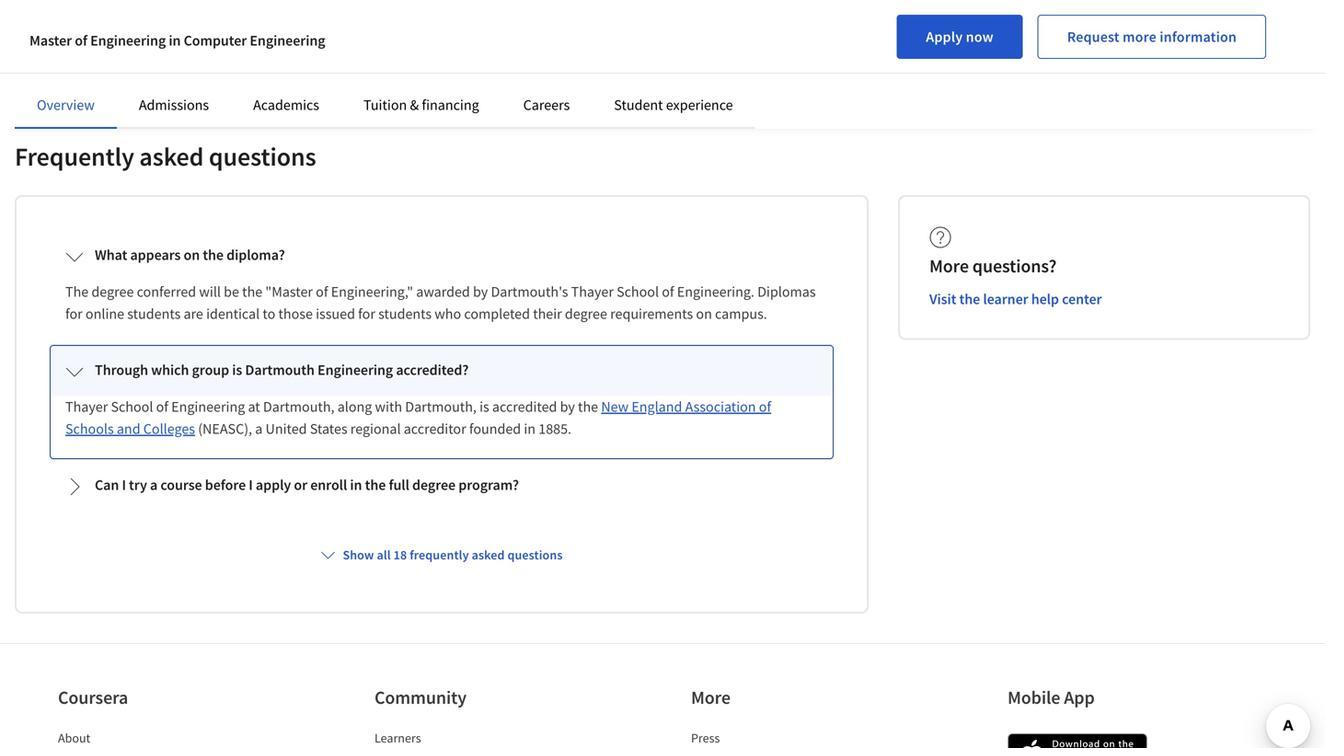 Task type: vqa. For each thing, say whether or not it's contained in the screenshot.
third Skills Acquired from right
no



Task type: describe. For each thing, give the bounding box(es) containing it.
full
[[389, 476, 409, 494]]

read the most recent news and happenings from dartmouth engineering's dynamic faculty, student, and alumni communities.
[[15, 31, 792, 49]]

of up requirements
[[662, 282, 674, 301]]

through which group is dartmouth engineering accredited? button
[[51, 346, 833, 396]]

of right master
[[75, 31, 87, 50]]

0 vertical spatial dartmouth
[[321, 31, 388, 49]]

degree inside dropdown button
[[412, 476, 456, 494]]

read the most recent news link
[[15, 31, 183, 49]]

try
[[129, 476, 147, 494]]

with
[[375, 397, 402, 416]]

can
[[95, 476, 119, 494]]

can i try a course before i apply or enroll in the full degree program?
[[95, 476, 519, 494]]

accredited?
[[396, 361, 469, 379]]

engineering.
[[677, 282, 755, 301]]

the right visit
[[960, 290, 980, 308]]

learners
[[375, 730, 421, 746]]

will
[[199, 282, 221, 301]]

show
[[343, 547, 374, 563]]

their
[[533, 304, 562, 323]]

visit the learner help center
[[930, 290, 1102, 308]]

diploma?
[[227, 246, 285, 264]]

alumni
[[662, 31, 705, 49]]

frequently
[[410, 547, 469, 563]]

more questions?
[[930, 254, 1057, 277]]

admissions
[[139, 96, 209, 114]]

1 vertical spatial degree
[[565, 304, 607, 323]]

all
[[377, 547, 391, 563]]

is inside dropdown button
[[232, 361, 242, 379]]

diplomas
[[758, 282, 816, 301]]

master
[[29, 31, 72, 50]]

tuition
[[364, 96, 407, 114]]

states
[[310, 419, 348, 438]]

the right read
[[49, 31, 70, 49]]

what appears on the diploma? button
[[51, 231, 833, 281]]

identical
[[206, 304, 260, 323]]

download on the app store image
[[1008, 733, 1148, 748]]

0 horizontal spatial thayer
[[65, 397, 108, 416]]

about link
[[58, 730, 90, 746]]

dartmouth inside dropdown button
[[245, 361, 315, 379]]

0 horizontal spatial in
[[169, 31, 181, 50]]

engineering's
[[391, 31, 474, 49]]

18
[[394, 547, 407, 563]]

awarded
[[416, 282, 470, 301]]

the
[[65, 282, 89, 301]]

2 students from the left
[[378, 304, 432, 323]]

&
[[410, 96, 419, 114]]

most
[[73, 31, 105, 49]]

of up colleges
[[156, 397, 168, 416]]

requirements
[[610, 304, 693, 323]]

request
[[1067, 28, 1120, 46]]

questions?
[[973, 254, 1057, 277]]

appears
[[130, 246, 181, 264]]

learner
[[983, 290, 1029, 308]]

help
[[1032, 290, 1059, 308]]

questions inside show all 18 frequently asked questions dropdown button
[[508, 547, 563, 563]]

request more information
[[1067, 28, 1237, 46]]

which
[[151, 361, 189, 379]]

of up issued
[[316, 282, 328, 301]]

news
[[150, 31, 183, 49]]

student experience link
[[614, 96, 733, 114]]

0 vertical spatial a
[[255, 419, 263, 438]]

the left full
[[365, 476, 386, 494]]

what
[[95, 246, 127, 264]]

more for more
[[691, 686, 731, 709]]

conferred
[[137, 282, 196, 301]]

request more information button
[[1038, 15, 1267, 59]]

about
[[58, 730, 90, 746]]

1 dartmouth, from the left
[[263, 397, 335, 416]]

schools
[[65, 419, 114, 438]]

student experience
[[614, 96, 733, 114]]

are
[[184, 304, 203, 323]]

careers
[[523, 96, 570, 114]]

(neasc),
[[198, 419, 252, 438]]

2 dartmouth, from the left
[[405, 397, 477, 416]]

now
[[966, 28, 994, 46]]

group
[[192, 361, 229, 379]]

"master
[[265, 282, 313, 301]]

1885.
[[539, 419, 572, 438]]

2 horizontal spatial and
[[635, 31, 659, 49]]

financing
[[422, 96, 479, 114]]

new
[[601, 397, 629, 416]]

dartmouth's
[[491, 282, 568, 301]]

coursera
[[58, 686, 128, 709]]

learners link
[[375, 730, 421, 746]]

or
[[294, 476, 307, 494]]

2 i from the left
[[249, 476, 253, 494]]

issued
[[316, 304, 355, 323]]

show all 18 frequently asked questions
[[343, 547, 563, 563]]

apply
[[926, 28, 963, 46]]

student,
[[581, 31, 632, 49]]



Task type: locate. For each thing, give the bounding box(es) containing it.
new england association of schools and colleges
[[65, 397, 771, 438]]

and right the schools
[[117, 419, 140, 438]]

0 horizontal spatial dartmouth,
[[263, 397, 335, 416]]

0 horizontal spatial i
[[122, 476, 126, 494]]

association
[[685, 397, 756, 416]]

enroll
[[310, 476, 347, 494]]

in left computer
[[169, 31, 181, 50]]

1 vertical spatial is
[[480, 397, 489, 416]]

colleges
[[143, 419, 195, 438]]

of
[[75, 31, 87, 50], [316, 282, 328, 301], [662, 282, 674, 301], [156, 397, 168, 416], [759, 397, 771, 416]]

what appears on the diploma?
[[95, 246, 285, 264]]

in
[[169, 31, 181, 50], [524, 419, 536, 438], [350, 476, 362, 494]]

recent
[[108, 31, 148, 49]]

0 vertical spatial by
[[473, 282, 488, 301]]

students
[[127, 304, 181, 323], [378, 304, 432, 323]]

asked right 'frequently'
[[472, 547, 505, 563]]

thayer school of engineering at dartmouth, along with dartmouth, is accredited by the
[[65, 397, 601, 416]]

1 horizontal spatial dartmouth
[[321, 31, 388, 49]]

1 for from the left
[[65, 304, 83, 323]]

is right group
[[232, 361, 242, 379]]

and for association
[[117, 419, 140, 438]]

those
[[278, 304, 313, 323]]

questions
[[209, 140, 316, 172], [508, 547, 563, 563]]

online
[[86, 304, 124, 323]]

1 horizontal spatial degree
[[412, 476, 456, 494]]

founded
[[469, 419, 521, 438]]

questions down program?
[[508, 547, 563, 563]]

press
[[691, 730, 720, 746]]

2 horizontal spatial degree
[[565, 304, 607, 323]]

1 vertical spatial in
[[524, 419, 536, 438]]

1 horizontal spatial i
[[249, 476, 253, 494]]

program?
[[459, 476, 519, 494]]

dartmouth right from
[[321, 31, 388, 49]]

1 horizontal spatial a
[[255, 419, 263, 438]]

apply
[[256, 476, 291, 494]]

to
[[263, 304, 275, 323]]

school up requirements
[[617, 282, 659, 301]]

on inside dropdown button
[[184, 246, 200, 264]]

0 vertical spatial on
[[184, 246, 200, 264]]

and left alumni at the top of the page
[[635, 31, 659, 49]]

1 horizontal spatial for
[[358, 304, 375, 323]]

0 horizontal spatial is
[[232, 361, 242, 379]]

1 horizontal spatial asked
[[472, 547, 505, 563]]

and inside new england association of schools and colleges
[[117, 419, 140, 438]]

on
[[184, 246, 200, 264], [696, 304, 712, 323]]

1 students from the left
[[127, 304, 181, 323]]

0 horizontal spatial asked
[[139, 140, 204, 172]]

engineering,"
[[331, 282, 413, 301]]

1 horizontal spatial students
[[378, 304, 432, 323]]

in inside can i try a course before i apply or enroll in the full degree program? dropdown button
[[350, 476, 362, 494]]

tuition & financing
[[364, 96, 479, 114]]

regional
[[351, 419, 401, 438]]

a inside dropdown button
[[150, 476, 158, 494]]

asked down the admissions
[[139, 140, 204, 172]]

tuition & financing link
[[364, 96, 479, 114]]

thayer up the schools
[[65, 397, 108, 416]]

and
[[186, 31, 210, 49], [635, 31, 659, 49], [117, 419, 140, 438]]

on down engineering.
[[696, 304, 712, 323]]

and for most
[[186, 31, 210, 49]]

collapsed list
[[46, 226, 838, 516]]

asked inside show all 18 frequently asked questions dropdown button
[[472, 547, 505, 563]]

a right try
[[150, 476, 158, 494]]

master of engineering in computer engineering
[[29, 31, 325, 50]]

community
[[375, 686, 467, 709]]

2 vertical spatial in
[[350, 476, 362, 494]]

faculty,
[[533, 31, 578, 49]]

academics
[[253, 96, 319, 114]]

0 vertical spatial thayer
[[571, 282, 614, 301]]

overview
[[37, 96, 95, 114]]

0 horizontal spatial questions
[[209, 140, 316, 172]]

the up will
[[203, 246, 224, 264]]

dartmouth up at in the left bottom of the page
[[245, 361, 315, 379]]

degree right their
[[565, 304, 607, 323]]

1 vertical spatial more
[[691, 686, 731, 709]]

1 vertical spatial thayer
[[65, 397, 108, 416]]

of inside new england association of schools and colleges
[[759, 397, 771, 416]]

on inside the degree conferred will be the "master of engineering," awarded by dartmouth's thayer school of engineering. diplomas for online students are identical to those issued for students who completed their degree requirements on campus.
[[696, 304, 712, 323]]

0 horizontal spatial by
[[473, 282, 488, 301]]

app
[[1064, 686, 1095, 709]]

visit
[[930, 290, 957, 308]]

dartmouth, up 'accreditor'
[[405, 397, 477, 416]]

a down at in the left bottom of the page
[[255, 419, 263, 438]]

1 vertical spatial asked
[[472, 547, 505, 563]]

apply now
[[926, 28, 994, 46]]

more
[[930, 254, 969, 277], [691, 686, 731, 709]]

of right association
[[759, 397, 771, 416]]

campus.
[[715, 304, 767, 323]]

1 vertical spatial school
[[111, 397, 153, 416]]

degree
[[92, 282, 134, 301], [565, 304, 607, 323], [412, 476, 456, 494]]

and right news
[[186, 31, 210, 49]]

new england association of schools and colleges link
[[65, 397, 771, 438]]

course
[[160, 476, 202, 494]]

0 vertical spatial degree
[[92, 282, 134, 301]]

careers link
[[523, 96, 570, 114]]

0 horizontal spatial degree
[[92, 282, 134, 301]]

thayer right dartmouth's on the left top of the page
[[571, 282, 614, 301]]

through which group is dartmouth engineering accredited?
[[95, 361, 469, 379]]

by inside the degree conferred will be the "master of engineering," awarded by dartmouth's thayer school of engineering. diplomas for online students are identical to those issued for students who completed their degree requirements on campus.
[[473, 282, 488, 301]]

degree up online
[[92, 282, 134, 301]]

0 horizontal spatial for
[[65, 304, 83, 323]]

in right enroll at the left of the page
[[350, 476, 362, 494]]

the inside the degree conferred will be the "master of engineering," awarded by dartmouth's thayer school of engineering. diplomas for online students are identical to those issued for students who completed their degree requirements on campus.
[[242, 282, 263, 301]]

united
[[266, 419, 307, 438]]

dynamic
[[477, 31, 530, 49]]

(neasc), a united states regional accreditor founded in 1885.
[[195, 419, 572, 438]]

students down conferred
[[127, 304, 181, 323]]

experience
[[666, 96, 733, 114]]

on right appears
[[184, 246, 200, 264]]

0 vertical spatial more
[[930, 254, 969, 277]]

the right be
[[242, 282, 263, 301]]

for down the the
[[65, 304, 83, 323]]

2 vertical spatial degree
[[412, 476, 456, 494]]

school down through
[[111, 397, 153, 416]]

0 horizontal spatial school
[[111, 397, 153, 416]]

the degree conferred will be the "master of engineering," awarded by dartmouth's thayer school of engineering. diplomas for online students are identical to those issued for students who completed their degree requirements on campus.
[[65, 282, 816, 323]]

1 vertical spatial by
[[560, 397, 575, 416]]

1 vertical spatial dartmouth
[[245, 361, 315, 379]]

0 horizontal spatial on
[[184, 246, 200, 264]]

by up completed
[[473, 282, 488, 301]]

computer
[[184, 31, 247, 50]]

1 horizontal spatial is
[[480, 397, 489, 416]]

dartmouth
[[321, 31, 388, 49], [245, 361, 315, 379]]

degree right full
[[412, 476, 456, 494]]

0 vertical spatial asked
[[139, 140, 204, 172]]

0 horizontal spatial and
[[117, 419, 140, 438]]

more for more questions?
[[930, 254, 969, 277]]

questions down academics
[[209, 140, 316, 172]]

2 horizontal spatial in
[[524, 419, 536, 438]]

academics link
[[253, 96, 319, 114]]

before
[[205, 476, 246, 494]]

i left apply
[[249, 476, 253, 494]]

center
[[1062, 290, 1102, 308]]

along
[[338, 397, 372, 416]]

from
[[288, 31, 318, 49]]

more
[[1123, 28, 1157, 46]]

show all 18 frequently asked questions button
[[313, 538, 570, 571]]

dartmouth, up 'united'
[[263, 397, 335, 416]]

1 vertical spatial on
[[696, 304, 712, 323]]

the left the new
[[578, 397, 598, 416]]

0 vertical spatial questions
[[209, 140, 316, 172]]

overview link
[[37, 96, 95, 114]]

1 horizontal spatial thayer
[[571, 282, 614, 301]]

school inside the degree conferred will be the "master of engineering," awarded by dartmouth's thayer school of engineering. diplomas for online students are identical to those issued for students who completed their degree requirements on campus.
[[617, 282, 659, 301]]

at
[[248, 397, 260, 416]]

1 horizontal spatial school
[[617, 282, 659, 301]]

engineering inside dropdown button
[[318, 361, 393, 379]]

0 horizontal spatial more
[[691, 686, 731, 709]]

i
[[122, 476, 126, 494], [249, 476, 253, 494]]

1 horizontal spatial dartmouth,
[[405, 397, 477, 416]]

be
[[224, 282, 239, 301]]

completed
[[464, 304, 530, 323]]

i left try
[[122, 476, 126, 494]]

0 horizontal spatial dartmouth
[[245, 361, 315, 379]]

0 vertical spatial is
[[232, 361, 242, 379]]

is up founded
[[480, 397, 489, 416]]

thayer inside the degree conferred will be the "master of engineering," awarded by dartmouth's thayer school of engineering. diplomas for online students are identical to those issued for students who completed their degree requirements on campus.
[[571, 282, 614, 301]]

by up 1885.
[[560, 397, 575, 416]]

1 horizontal spatial on
[[696, 304, 712, 323]]

0 horizontal spatial a
[[150, 476, 158, 494]]

more up press link
[[691, 686, 731, 709]]

1 horizontal spatial and
[[186, 31, 210, 49]]

who
[[435, 304, 461, 323]]

communities.
[[708, 31, 792, 49]]

school
[[617, 282, 659, 301], [111, 397, 153, 416]]

student
[[614, 96, 663, 114]]

1 i from the left
[[122, 476, 126, 494]]

1 horizontal spatial more
[[930, 254, 969, 277]]

mobile app
[[1008, 686, 1095, 709]]

0 vertical spatial in
[[169, 31, 181, 50]]

1 vertical spatial questions
[[508, 547, 563, 563]]

more up visit
[[930, 254, 969, 277]]

0 vertical spatial school
[[617, 282, 659, 301]]

students down engineering,"
[[378, 304, 432, 323]]

1 vertical spatial a
[[150, 476, 158, 494]]

0 horizontal spatial students
[[127, 304, 181, 323]]

for down engineering,"
[[358, 304, 375, 323]]

england
[[632, 397, 682, 416]]

2 for from the left
[[358, 304, 375, 323]]

visit the learner help center link
[[930, 290, 1102, 308]]

accreditor
[[404, 419, 466, 438]]

in down accredited
[[524, 419, 536, 438]]

1 horizontal spatial by
[[560, 397, 575, 416]]

apply now button
[[897, 15, 1023, 59]]

1 horizontal spatial questions
[[508, 547, 563, 563]]

1 horizontal spatial in
[[350, 476, 362, 494]]

read
[[15, 31, 46, 49]]



